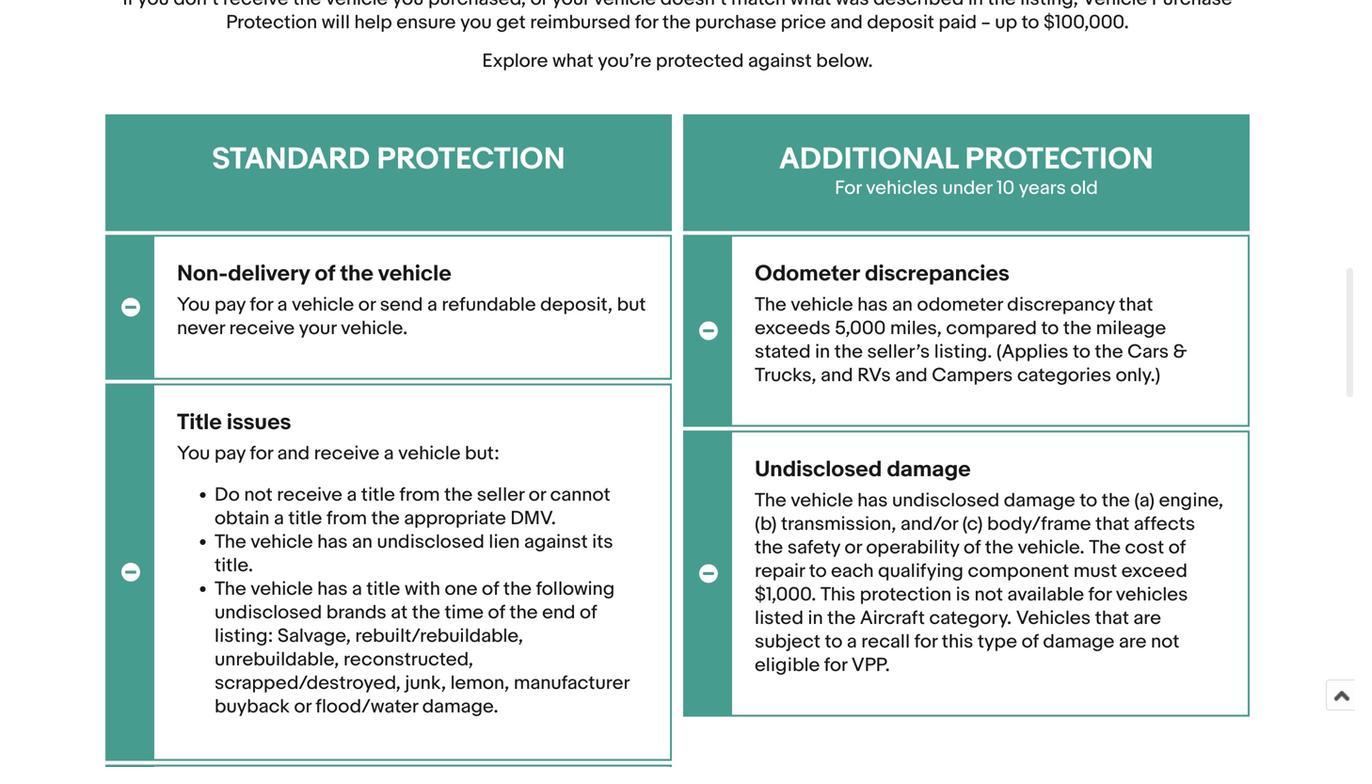 Task type: vqa. For each thing, say whether or not it's contained in the screenshot.
the "have"
no



Task type: locate. For each thing, give the bounding box(es) containing it.
issues
[[227, 410, 291, 435]]

listing:
[[215, 625, 273, 648]]

additional
[[780, 142, 959, 175]]

1 vertical spatial vehicle.
[[1018, 536, 1085, 560]]

of right the delivery on the top
[[315, 261, 335, 286]]

price
[[781, 11, 827, 34]]

1 vertical spatial undisclosed
[[377, 531, 485, 554]]

or right safety
[[845, 536, 862, 560]]

for inside non-delivery of the vehicle you pay for a vehicle or send a refundable deposit, but never receive your vehicle.
[[250, 293, 273, 317]]

0 horizontal spatial what
[[553, 49, 594, 73]]

protection
[[377, 142, 566, 175], [965, 142, 1154, 175]]

from left seller
[[400, 483, 440, 507]]

pay inside title issues you pay for and receive a vehicle but:
[[215, 442, 246, 466]]

and up below.
[[831, 11, 863, 34]]

0 vertical spatial pay
[[215, 293, 246, 317]]

has inside the undisclosed damage the vehicle has undisclosed damage to the (a) engine, (b) transmission, and/or (c) body/frame that affects the safety or operability of the vehicle. the cost of repair to each qualifying component must exceed $1,000. this protection is not available for vehicles listed in the                   aircraft category. vehicles that are subject to a recall for this type of damage are not eligible for vpp.
[[858, 489, 888, 513]]

0 horizontal spatial you
[[138, 0, 169, 11]]

type
[[978, 630, 1018, 654]]

will
[[322, 11, 350, 34]]

you right the help
[[392, 0, 424, 11]]

1 horizontal spatial your
[[552, 0, 590, 11]]

of right 'end'
[[580, 601, 597, 625]]

0 horizontal spatial not
[[244, 483, 273, 507]]

$100,000.
[[1044, 11, 1130, 34]]

1 vertical spatial in
[[815, 340, 831, 364]]

in left up at the right top of page
[[969, 0, 984, 11]]

dmv.
[[511, 507, 556, 531]]

what left was
[[791, 0, 832, 11]]

this
[[821, 583, 856, 607]]

do not receive a title from the seller or cannot obtain a title from the appropriate dmv. the vehicle has an undisclosed lien against its title. the vehicle has a title with one of the following undisclosed brands at the time of the end of listing: salvage, rebuilt/rebuildable, unrebuildable, reconstructed, scrapped/destroyed, junk, lemon, manufacturer buyback or flood/water damage.
[[215, 483, 630, 719]]

1 protection from the left
[[377, 142, 566, 175]]

0 vertical spatial an
[[893, 293, 913, 317]]

1 horizontal spatial what
[[791, 0, 832, 11]]

2 protection from the left
[[965, 142, 1154, 175]]

flood/water
[[316, 695, 418, 719]]

mileage
[[1096, 317, 1167, 340]]

not inside the do not receive a title from the seller or cannot obtain a title from the appropriate dmv. the vehicle has an undisclosed lien against its title. the vehicle has a title with one of the following undisclosed brands at the time of the end of listing: salvage, rebuilt/rebuildable, unrebuildable, reconstructed, scrapped/destroyed, junk, lemon, manufacturer buyback or flood/water damage.
[[244, 483, 273, 507]]

the down undisclosed
[[755, 489, 787, 513]]

engine,
[[1160, 489, 1224, 513]]

1 horizontal spatial you
[[392, 0, 424, 11]]

for left this at the right bottom of the page
[[915, 630, 938, 654]]

to
[[1022, 11, 1040, 34], [1042, 317, 1059, 340], [1073, 340, 1091, 364], [1080, 489, 1098, 513], [809, 560, 827, 583], [825, 630, 843, 654]]

0 horizontal spatial protection
[[377, 142, 566, 175]]

5,000
[[835, 317, 886, 340]]

0 vertical spatial that
[[1120, 293, 1154, 317]]

1 vertical spatial an
[[352, 531, 373, 554]]

under
[[943, 177, 993, 200]]

what down the reimbursed
[[553, 49, 594, 73]]

the
[[293, 0, 321, 11], [988, 0, 1017, 11], [663, 11, 691, 34], [340, 261, 374, 286], [1064, 317, 1092, 340], [835, 340, 863, 364], [1095, 340, 1124, 364], [444, 483, 473, 507], [1102, 489, 1131, 513], [372, 507, 400, 531], [755, 536, 783, 560], [986, 536, 1014, 560], [504, 578, 532, 601], [412, 601, 441, 625], [510, 601, 538, 625], [828, 607, 856, 630]]

from down title issues you pay for and receive a vehicle but:
[[327, 507, 367, 531]]

listing.
[[935, 340, 993, 364]]

your
[[552, 0, 590, 11], [299, 317, 337, 340]]

1 horizontal spatial protection
[[965, 142, 1154, 175]]

you down non-
[[177, 293, 210, 317]]

1 pay from the top
[[215, 293, 246, 317]]

0 vertical spatial vehicle.
[[341, 317, 408, 340]]

1 vertical spatial you
[[177, 442, 210, 466]]

vehicles down additional
[[866, 177, 939, 200]]

protection
[[860, 583, 952, 607]]

1 horizontal spatial against
[[748, 49, 812, 73]]

vehicle. inside the undisclosed damage the vehicle has undisclosed damage to the (a) engine, (b) transmission, and/or (c) body/frame that affects the safety or operability of the vehicle. the cost of repair to each qualifying component must exceed $1,000. this protection is not available for vehicles listed in the                   aircraft category. vehicles that are subject to a recall for this type of damage are not eligible for vpp.
[[1018, 536, 1085, 560]]

discrepancies
[[865, 261, 1010, 286]]

for up you're
[[635, 11, 658, 34]]

undisclosed up with
[[377, 531, 485, 554]]

your right the get at the left of the page
[[552, 0, 590, 11]]

of right type
[[1022, 630, 1039, 654]]

to right up at the right top of page
[[1022, 11, 1040, 34]]

protection for standard protection
[[377, 142, 566, 175]]

1 vertical spatial damage
[[1004, 489, 1076, 513]]

1 horizontal spatial from
[[400, 483, 440, 507]]

against down price
[[748, 49, 812, 73]]

(c)
[[963, 513, 983, 536]]

receive inside title issues you pay for and receive a vehicle but:
[[314, 442, 380, 466]]

0 vertical spatial your
[[552, 0, 590, 11]]

damage right (c)
[[1004, 489, 1076, 513]]

1 horizontal spatial vehicles
[[1116, 583, 1189, 607]]

following
[[536, 578, 615, 601]]

of right cost
[[1169, 536, 1186, 560]]

of right one
[[482, 578, 499, 601]]

a left the recall
[[847, 630, 857, 654]]

explore
[[482, 49, 548, 73]]

0 vertical spatial undisclosed
[[893, 489, 1000, 513]]

vehicles
[[1017, 607, 1091, 630]]

0 vertical spatial you
[[177, 293, 210, 317]]

affects
[[1134, 513, 1196, 536]]

to right (applies
[[1073, 340, 1091, 364]]

the down odometer
[[755, 293, 787, 317]]

against left its on the bottom left
[[524, 531, 588, 554]]

0 vertical spatial what
[[791, 0, 832, 11]]

has left "and/or"
[[858, 489, 888, 513]]

has inside odometer discrepancies the vehicle has an odometer discrepancy that exceeds 5,000 miles, compared to the mileage stated in the seller's listing. (applies to the cars & trucks, and rvs and campers categories only.)
[[858, 293, 888, 317]]

1 vertical spatial vehicles
[[1116, 583, 1189, 607]]

pay down non-
[[215, 293, 246, 317]]

0 vertical spatial vehicles
[[866, 177, 939, 200]]

vehicles down cost
[[1116, 583, 1189, 607]]

undisclosed inside the undisclosed damage the vehicle has undisclosed damage to the (a) engine, (b) transmission, and/or (c) body/frame that affects the safety or operability of the vehicle. the cost of repair to each qualifying component must exceed $1,000. this protection is not available for vehicles listed in the                   aircraft category. vehicles that are subject to a recall for this type of damage are not eligible for vpp.
[[893, 489, 1000, 513]]

to up categories
[[1042, 317, 1059, 340]]

has left miles,
[[858, 293, 888, 317]]

you down title
[[177, 442, 210, 466]]

&
[[1174, 340, 1188, 364]]

rvs
[[858, 364, 891, 387]]

categories
[[1018, 364, 1112, 387]]

its
[[592, 531, 613, 554]]

not right do
[[244, 483, 273, 507]]

and down issues
[[277, 442, 310, 466]]

to inside if you don't receive the vehicle you purchased, or your vehicle doesn't match what was described in the listing, vehicle purchase protection will help ensure you get reimbursed for the purchase price and deposit paid – up to $100,000.
[[1022, 11, 1040, 34]]

discrepancy
[[1008, 293, 1115, 317]]

you inside title issues you pay for and receive a vehicle but:
[[177, 442, 210, 466]]

0 vertical spatial against
[[748, 49, 812, 73]]

2 horizontal spatial not
[[1151, 630, 1180, 654]]

an down discrepancies
[[893, 293, 913, 317]]

receive inside if you don't receive the vehicle you purchased, or your vehicle doesn't match what was described in the listing, vehicle purchase protection will help ensure you get reimbursed for the purchase price and deposit paid – up to $100,000.
[[223, 0, 289, 11]]

in right listed
[[808, 607, 823, 630]]

an inside the do not receive a title from the seller or cannot obtain a title from the appropriate dmv. the vehicle has an undisclosed lien against its title. the vehicle has a title with one of the following undisclosed brands at the time of the end of listing: salvage, rebuilt/rebuildable, unrebuildable, reconstructed, scrapped/destroyed, junk, lemon, manufacturer buyback or flood/water damage.
[[352, 531, 373, 554]]

1 vertical spatial against
[[524, 531, 588, 554]]

that up cars
[[1120, 293, 1154, 317]]

but:
[[465, 442, 500, 466]]

an
[[893, 293, 913, 317], [352, 531, 373, 554]]

the left cost
[[1090, 536, 1121, 560]]

eligible
[[755, 654, 820, 677]]

reimbursed
[[530, 11, 631, 34]]

2 vertical spatial in
[[808, 607, 823, 630]]

undisclosed
[[893, 489, 1000, 513], [377, 531, 485, 554], [215, 601, 322, 625]]

vehicle. inside non-delivery of the vehicle you pay for a vehicle or send a refundable deposit, but never receive your vehicle.
[[341, 317, 408, 340]]

2 pay from the top
[[215, 442, 246, 466]]

trucks,
[[755, 364, 817, 387]]

0 horizontal spatial your
[[299, 317, 337, 340]]

that down "must"
[[1096, 607, 1130, 630]]

or inside the undisclosed damage the vehicle has undisclosed damage to the (a) engine, (b) transmission, and/or (c) body/frame that affects the safety or operability of the vehicle. the cost of repair to each qualifying component must exceed $1,000. this protection is not available for vehicles listed in the                   aircraft category. vehicles that are subject to a recall for this type of damage are not eligible for vpp.
[[845, 536, 862, 560]]

what inside if you don't receive the vehicle you purchased, or your vehicle doesn't match what was described in the listing, vehicle purchase protection will help ensure you get reimbursed for the purchase price and deposit paid – up to $100,000.
[[791, 0, 832, 11]]

and/or
[[901, 513, 959, 536]]

scrapped/destroyed,
[[215, 672, 401, 695]]

receive inside non-delivery of the vehicle you pay for a vehicle or send a refundable deposit, but never receive your vehicle.
[[229, 317, 295, 340]]

your down the delivery on the top
[[299, 317, 337, 340]]

vpp.
[[852, 654, 890, 677]]

0 horizontal spatial vehicle.
[[341, 317, 408, 340]]

that
[[1120, 293, 1154, 317], [1096, 513, 1130, 536], [1096, 607, 1130, 630]]

in inside odometer discrepancies the vehicle has an odometer discrepancy that exceeds 5,000 miles, compared to the mileage stated in the seller's listing. (applies to the cars & trucks, and rvs and campers categories only.)
[[815, 340, 831, 364]]

help
[[354, 11, 392, 34]]

that inside odometer discrepancies the vehicle has an odometer discrepancy that exceeds 5,000 miles, compared to the mileage stated in the seller's listing. (applies to the cars & trucks, and rvs and campers categories only.)
[[1120, 293, 1154, 317]]

damage up "and/or"
[[887, 457, 971, 482]]

in inside the undisclosed damage the vehicle has undisclosed damage to the (a) engine, (b) transmission, and/or (c) body/frame that affects the safety or operability of the vehicle. the cost of repair to each qualifying component must exceed $1,000. this protection is not available for vehicles listed in the                   aircraft category. vehicles that are subject to a recall for this type of damage are not eligible for vpp.
[[808, 607, 823, 630]]

not down exceed
[[1151, 630, 1180, 654]]

for down the delivery on the top
[[250, 293, 273, 317]]

1 horizontal spatial not
[[975, 583, 1004, 607]]

explore what you're protected against below.
[[482, 49, 873, 73]]

a right the send on the top of the page
[[427, 293, 438, 317]]

2 horizontal spatial undisclosed
[[893, 489, 1000, 513]]

an inside odometer discrepancies the vehicle has an odometer discrepancy that exceeds 5,000 miles, compared to the mileage stated in the seller's listing. (applies to the cars & trucks, and rvs and campers categories only.)
[[893, 293, 913, 317]]

to left each
[[809, 560, 827, 583]]

lemon,
[[451, 672, 510, 695]]

1 vertical spatial pay
[[215, 442, 246, 466]]

or inside non-delivery of the vehicle you pay for a vehicle or send a refundable deposit, but never receive your vehicle.
[[359, 293, 376, 317]]

a right obtain
[[274, 507, 284, 531]]

0 horizontal spatial against
[[524, 531, 588, 554]]

component
[[968, 560, 1070, 583]]

that left (a)
[[1096, 513, 1130, 536]]

0 horizontal spatial undisclosed
[[215, 601, 322, 625]]

not
[[244, 483, 273, 507], [975, 583, 1004, 607], [1151, 630, 1180, 654]]

you left the get at the left of the page
[[460, 11, 492, 34]]

1 horizontal spatial vehicle.
[[1018, 536, 1085, 560]]

a down the delivery on the top
[[277, 293, 288, 317]]

protection inside additional protection for vehicles under 10 years old
[[965, 142, 1154, 175]]

what
[[791, 0, 832, 11], [553, 49, 594, 73]]

a down title issues you pay for and receive a vehicle but:
[[347, 483, 357, 507]]

non-
[[177, 261, 228, 286]]

and right rvs
[[896, 364, 928, 387]]

purchase
[[695, 11, 777, 34]]

1 you from the top
[[177, 293, 210, 317]]

vehicles
[[866, 177, 939, 200], [1116, 583, 1189, 607]]

2 vertical spatial undisclosed
[[215, 601, 322, 625]]

for inside title issues you pay for and receive a vehicle but:
[[250, 442, 273, 466]]

standard
[[212, 142, 370, 175]]

for left vpp.
[[825, 654, 848, 677]]

and
[[831, 11, 863, 34], [821, 364, 854, 387], [896, 364, 928, 387], [277, 442, 310, 466]]

title
[[361, 483, 395, 507], [288, 507, 322, 531], [367, 578, 401, 601]]

not right is
[[975, 583, 1004, 607]]

1 vertical spatial that
[[1096, 513, 1130, 536]]

a left but:
[[384, 442, 394, 466]]

or
[[531, 0, 548, 11], [359, 293, 376, 317], [529, 483, 546, 507], [845, 536, 862, 560], [294, 695, 311, 719]]

title right obtain
[[288, 507, 322, 531]]

and inside if you don't receive the vehicle you purchased, or your vehicle doesn't match what was described in the listing, vehicle purchase protection will help ensure you get reimbursed for the purchase price and deposit paid – up to $100,000.
[[831, 11, 863, 34]]

in right stated at the top right of page
[[815, 340, 831, 364]]

has
[[858, 293, 888, 317], [858, 489, 888, 513], [317, 531, 348, 554], [317, 578, 348, 601]]

miles,
[[891, 317, 942, 340]]

0 horizontal spatial an
[[352, 531, 373, 554]]

or right the get at the left of the page
[[531, 0, 548, 11]]

1 horizontal spatial an
[[893, 293, 913, 317]]

vehicle inside odometer discrepancies the vehicle has an odometer discrepancy that exceeds 5,000 miles, compared to the mileage stated in the seller's listing. (applies to the cars & trucks, and rvs and campers categories only.)
[[791, 293, 854, 317]]

for right available
[[1089, 583, 1112, 607]]

pay up do
[[215, 442, 246, 466]]

damage down available
[[1044, 630, 1115, 654]]

an up brands
[[352, 531, 373, 554]]

but
[[617, 293, 646, 317]]

0 vertical spatial not
[[244, 483, 273, 507]]

cost
[[1126, 536, 1165, 560]]

you right if
[[138, 0, 169, 11]]

you
[[177, 293, 210, 317], [177, 442, 210, 466]]

or left the send on the top of the page
[[359, 293, 376, 317]]

vehicle
[[326, 0, 388, 11], [594, 0, 656, 11], [378, 261, 452, 286], [292, 293, 354, 317], [791, 293, 854, 317], [398, 442, 461, 466], [791, 489, 854, 513], [251, 531, 313, 554], [251, 578, 313, 601]]

for down issues
[[250, 442, 273, 466]]

you
[[138, 0, 169, 11], [392, 0, 424, 11], [460, 11, 492, 34]]

1 vertical spatial your
[[299, 317, 337, 340]]

against inside the do not receive a title from the seller or cannot obtain a title from the appropriate dmv. the vehicle has an undisclosed lien against its title. the vehicle has a title with one of the following undisclosed brands at the time of the end of listing: salvage, rebuilt/rebuildable, unrebuildable, reconstructed, scrapped/destroyed, junk, lemon, manufacturer buyback or flood/water damage.
[[524, 531, 588, 554]]

0 vertical spatial in
[[969, 0, 984, 11]]

receive inside the do not receive a title from the seller or cannot obtain a title from the appropriate dmv. the vehicle has an undisclosed lien against its title. the vehicle has a title with one of the following undisclosed brands at the time of the end of listing: salvage, rebuilt/rebuildable, unrebuildable, reconstructed, scrapped/destroyed, junk, lemon, manufacturer buyback or flood/water damage.
[[277, 483, 343, 507]]

undisclosed damage the vehicle has undisclosed damage to the (a) engine, (b) transmission, and/or (c) body/frame that affects the safety or operability of the vehicle. the cost of repair to each qualifying component must exceed $1,000. this protection is not available for vehicles listed in the                   aircraft category. vehicles that are subject to a recall for this type of damage are not eligible for vpp.
[[755, 457, 1224, 677]]

undisclosed up unrebuildable,
[[215, 601, 322, 625]]

2 you from the top
[[177, 442, 210, 466]]

deposit,
[[541, 293, 613, 317]]

0 horizontal spatial vehicles
[[866, 177, 939, 200]]

2 vertical spatial damage
[[1044, 630, 1115, 654]]

undisclosed up operability
[[893, 489, 1000, 513]]



Task type: describe. For each thing, give the bounding box(es) containing it.
vehicle
[[1083, 0, 1148, 11]]

has up brands
[[317, 531, 348, 554]]

purchase
[[1152, 0, 1233, 11]]

exceed
[[1122, 560, 1188, 583]]

described
[[874, 0, 964, 11]]

a inside the undisclosed damage the vehicle has undisclosed damage to the (a) engine, (b) transmission, and/or (c) body/frame that affects the safety or operability of the vehicle. the cost of repair to each qualifying component must exceed $1,000. this protection is not available for vehicles listed in the                   aircraft category. vehicles that are subject to a recall for this type of damage are not eligible for vpp.
[[847, 630, 857, 654]]

paid
[[939, 11, 977, 34]]

at
[[391, 601, 408, 625]]

rebuilt/rebuildable,
[[355, 625, 523, 648]]

or right seller
[[529, 483, 546, 507]]

the inside non-delivery of the vehicle you pay for a vehicle or send a refundable deposit, but never receive your vehicle.
[[340, 261, 374, 286]]

old
[[1071, 177, 1099, 200]]

has up salvage,
[[317, 578, 348, 601]]

of right time
[[488, 601, 505, 625]]

your inside if you don't receive the vehicle you purchased, or your vehicle doesn't match what was described in the listing, vehicle purchase protection will help ensure you get reimbursed for the purchase price and deposit paid – up to $100,000.
[[552, 0, 590, 11]]

must
[[1074, 560, 1118, 583]]

exceeds
[[755, 317, 831, 340]]

for
[[835, 177, 862, 200]]

you inside non-delivery of the vehicle you pay for a vehicle or send a refundable deposit, but never receive your vehicle.
[[177, 293, 210, 317]]

never
[[177, 317, 225, 340]]

campers
[[932, 364, 1013, 387]]

title left with
[[367, 578, 401, 601]]

years
[[1019, 177, 1067, 200]]

category.
[[930, 607, 1012, 630]]

salvage,
[[278, 625, 351, 648]]

is
[[956, 583, 971, 607]]

you're
[[598, 49, 652, 73]]

and left rvs
[[821, 364, 854, 387]]

aircraft
[[860, 607, 925, 630]]

the inside odometer discrepancies the vehicle has an odometer discrepancy that exceeds 5,000 miles, compared to the mileage stated in the seller's listing. (applies to the cars & trucks, and rvs and campers categories only.)
[[755, 293, 787, 317]]

safety
[[788, 536, 841, 560]]

delivery
[[228, 261, 310, 286]]

to left (a)
[[1080, 489, 1098, 513]]

don't
[[174, 0, 219, 11]]

obtain
[[215, 507, 270, 531]]

protected
[[656, 49, 744, 73]]

vehicles inside additional protection for vehicles under 10 years old
[[866, 177, 939, 200]]

up
[[995, 11, 1018, 34]]

odometer
[[755, 261, 860, 286]]

cannot
[[550, 483, 611, 507]]

1 vertical spatial what
[[553, 49, 594, 73]]

or inside if you don't receive the vehicle you purchased, or your vehicle doesn't match what was described in the listing, vehicle purchase protection will help ensure you get reimbursed for the purchase price and deposit paid – up to $100,000.
[[531, 0, 548, 11]]

doesn't
[[661, 0, 727, 11]]

stated
[[755, 340, 811, 364]]

0 vertical spatial damage
[[887, 457, 971, 482]]

if you don't receive the vehicle you purchased, or your vehicle doesn't match what was described in the listing, vehicle purchase protection will help ensure you get reimbursed for the purchase price and deposit paid – up to $100,000.
[[123, 0, 1233, 34]]

1 horizontal spatial undisclosed
[[377, 531, 485, 554]]

this
[[942, 630, 974, 654]]

of up is
[[964, 536, 981, 560]]

operability
[[867, 536, 960, 560]]

title.
[[215, 554, 253, 578]]

$1,000.
[[755, 583, 817, 607]]

title down title issues you pay for and receive a vehicle but:
[[361, 483, 395, 507]]

subject
[[755, 630, 821, 654]]

your inside non-delivery of the vehicle you pay for a vehicle or send a refundable deposit, but never receive your vehicle.
[[299, 317, 337, 340]]

undisclosed
[[755, 457, 882, 482]]

of inside non-delivery of the vehicle you pay for a vehicle or send a refundable deposit, but never receive your vehicle.
[[315, 261, 335, 286]]

standard protection
[[212, 142, 566, 175]]

0 horizontal spatial from
[[327, 507, 367, 531]]

odometer
[[918, 293, 1003, 317]]

title issues you pay for and receive a vehicle but:
[[177, 410, 500, 466]]

reconstructed,
[[344, 648, 474, 672]]

brands
[[327, 601, 387, 625]]

the down do
[[215, 531, 246, 554]]

a inside title issues you pay for and receive a vehicle but:
[[384, 442, 394, 466]]

a left at
[[352, 578, 362, 601]]

seller's
[[868, 340, 930, 364]]

unrebuildable,
[[215, 648, 339, 672]]

end
[[542, 601, 576, 625]]

deposit
[[868, 11, 935, 34]]

or right buyback on the left
[[294, 695, 311, 719]]

2 horizontal spatial you
[[460, 11, 492, 34]]

and inside title issues you pay for and receive a vehicle but:
[[277, 442, 310, 466]]

lien
[[489, 531, 520, 554]]

time
[[445, 601, 484, 625]]

if
[[123, 0, 133, 11]]

vehicle inside title issues you pay for and receive a vehicle but:
[[398, 442, 461, 466]]

2 vertical spatial that
[[1096, 607, 1130, 630]]

(a)
[[1135, 489, 1155, 513]]

do
[[215, 483, 240, 507]]

additional protection for vehicles under 10 years old
[[780, 142, 1154, 200]]

title
[[177, 410, 222, 435]]

pay inside non-delivery of the vehicle you pay for a vehicle or send a refundable deposit, but never receive your vehicle.
[[215, 293, 246, 317]]

refundable
[[442, 293, 536, 317]]

qualifying
[[879, 560, 964, 583]]

to left vpp.
[[825, 630, 843, 654]]

2 vertical spatial not
[[1151, 630, 1180, 654]]

protection for additional protection for vehicles under 10 years old
[[965, 142, 1154, 175]]

body/frame
[[988, 513, 1092, 536]]

send
[[380, 293, 423, 317]]

junk,
[[405, 672, 446, 695]]

listing,
[[1021, 0, 1079, 11]]

damage.
[[422, 695, 499, 719]]

transmission,
[[781, 513, 897, 536]]

each
[[831, 560, 874, 583]]

protection
[[226, 11, 317, 34]]

purchased,
[[428, 0, 526, 11]]

the up listing:
[[215, 578, 246, 601]]

was
[[836, 0, 870, 11]]

buyback
[[215, 695, 290, 719]]

vehicles inside the undisclosed damage the vehicle has undisclosed damage to the (a) engine, (b) transmission, and/or (c) body/frame that affects the safety or operability of the vehicle. the cost of repair to each qualifying component must exceed $1,000. this protection is not available for vehicles listed in the                   aircraft category. vehicles that are subject to a recall for this type of damage are not eligible for vpp.
[[1116, 583, 1189, 607]]

vehicle inside the undisclosed damage the vehicle has undisclosed damage to the (a) engine, (b) transmission, and/or (c) body/frame that affects the safety or operability of the vehicle. the cost of repair to each qualifying component must exceed $1,000. this protection is not available for vehicles listed in the                   aircraft category. vehicles that are subject to a recall for this type of damage are not eligible for vpp.
[[791, 489, 854, 513]]

in inside if you don't receive the vehicle you purchased, or your vehicle doesn't match what was described in the listing, vehicle purchase protection will help ensure you get reimbursed for the purchase price and deposit paid – up to $100,000.
[[969, 0, 984, 11]]

for inside if you don't receive the vehicle you purchased, or your vehicle doesn't match what was described in the listing, vehicle purchase protection will help ensure you get reimbursed for the purchase price and deposit paid – up to $100,000.
[[635, 11, 658, 34]]

odometer discrepancies the vehicle has an odometer discrepancy that exceeds 5,000 miles, compared to the mileage stated in the seller's listing. (applies to the cars & trucks, and rvs and campers categories only.)
[[755, 261, 1188, 387]]

–
[[982, 11, 991, 34]]

1 vertical spatial not
[[975, 583, 1004, 607]]

10
[[997, 177, 1015, 200]]

manufacturer
[[514, 672, 630, 695]]

only.)
[[1116, 364, 1161, 387]]

one
[[445, 578, 478, 601]]

appropriate
[[404, 507, 506, 531]]



